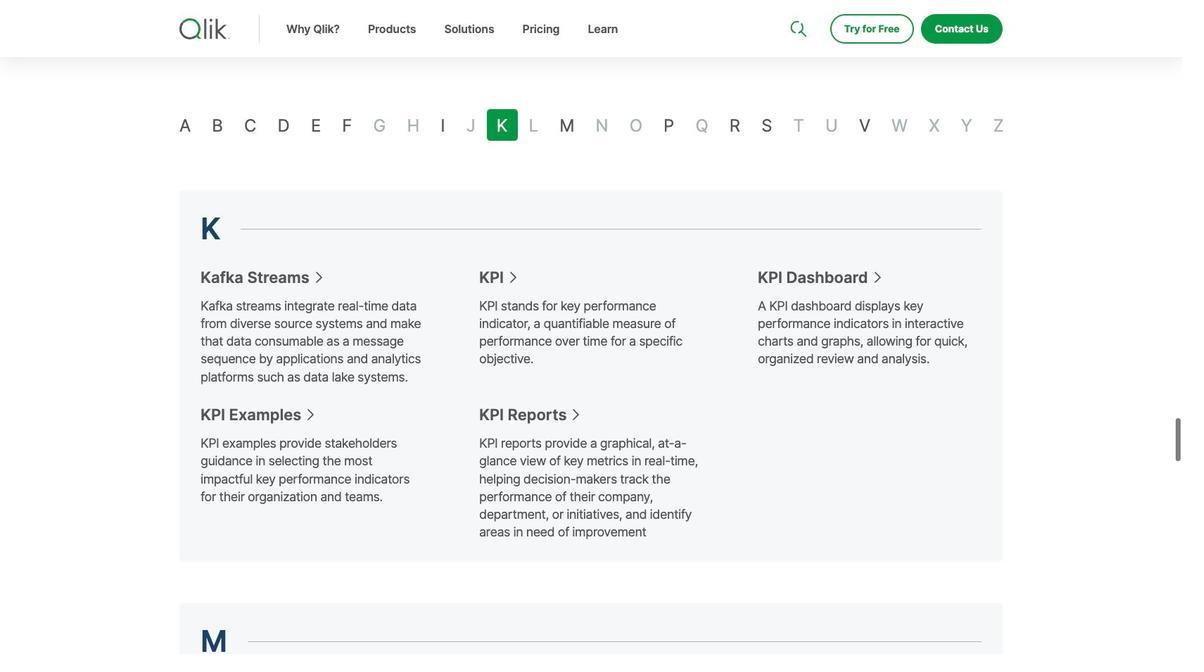 Task type: describe. For each thing, give the bounding box(es) containing it.
support image
[[792, 0, 803, 11]]



Task type: locate. For each thing, give the bounding box(es) containing it.
qlik image
[[180, 18, 230, 39]]

company image
[[874, 0, 885, 11]]



Task type: vqa. For each thing, say whether or not it's contained in the screenshot.
the and within the , You Can Easily Include Predictive Calculations From Data Science Platforms And Automl Directly In Qlik Sense Dashboards, Supporting Real- Time Business-User Exploration.
no



